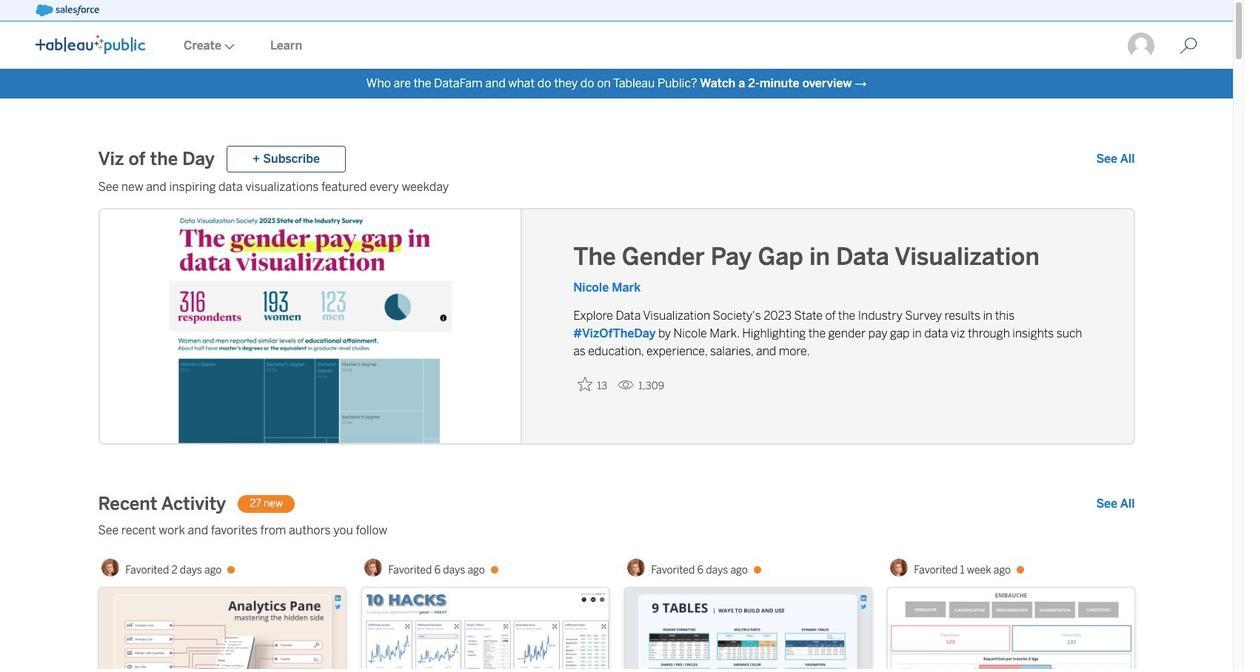 Task type: vqa. For each thing, say whether or not it's contained in the screenshot.
Sort Ascending icon
no



Task type: describe. For each thing, give the bounding box(es) containing it.
logo image
[[36, 35, 145, 54]]

add favorite image
[[578, 377, 593, 392]]

see recent work and favorites from authors you follow element
[[98, 522, 1135, 540]]

salesforce logo image
[[36, 4, 99, 16]]

2 angela drucioc image from the left
[[628, 559, 645, 577]]

3 angela drucioc image from the left
[[891, 559, 908, 577]]

viz of the day heading
[[98, 147, 215, 171]]

1 angela drucioc image from the left
[[365, 559, 382, 577]]

tara.schultz image
[[1127, 31, 1156, 61]]



Task type: locate. For each thing, give the bounding box(es) containing it.
recent activity heading
[[98, 493, 226, 516]]

angela drucioc image
[[365, 559, 382, 577], [628, 559, 645, 577], [891, 559, 908, 577]]

4 workbook thumbnail image from the left
[[888, 588, 1134, 670]]

3 workbook thumbnail image from the left
[[625, 588, 871, 670]]

workbook thumbnail image
[[99, 588, 346, 670], [362, 588, 609, 670], [625, 588, 871, 670], [888, 588, 1134, 670]]

1 workbook thumbnail image from the left
[[99, 588, 346, 670]]

workbook thumbnail image for 2nd angela drucioc icon from left
[[625, 588, 871, 670]]

see all recent activity element
[[1097, 496, 1135, 513]]

see all viz of the day element
[[1097, 150, 1135, 168]]

workbook thumbnail image for 3rd angela drucioc icon from the right
[[362, 588, 609, 670]]

2 horizontal spatial angela drucioc image
[[891, 559, 908, 577]]

go to search image
[[1162, 37, 1216, 55]]

1 horizontal spatial angela drucioc image
[[628, 559, 645, 577]]

create image
[[221, 44, 235, 50]]

0 horizontal spatial angela drucioc image
[[365, 559, 382, 577]]

angela drucioc image
[[102, 559, 119, 577]]

Add Favorite button
[[573, 373, 612, 397]]

workbook thumbnail image for first angela drucioc icon from the right
[[888, 588, 1134, 670]]

tableau public viz of the day image
[[100, 210, 522, 447]]

workbook thumbnail image for angela drucioc image
[[99, 588, 346, 670]]

see new and inspiring data visualizations featured every weekday element
[[98, 179, 1135, 196]]

2 workbook thumbnail image from the left
[[362, 588, 609, 670]]



